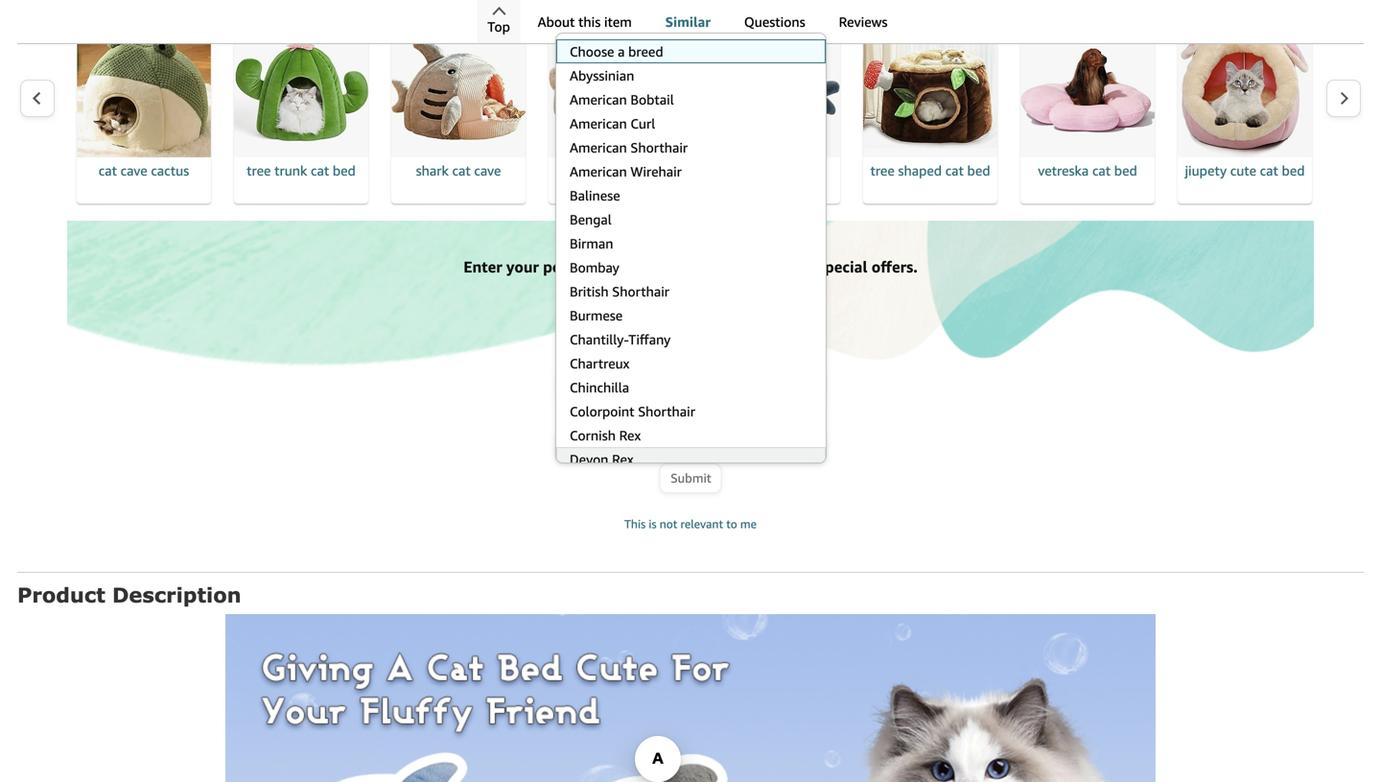 Task type: describe. For each thing, give the bounding box(es) containing it.
chantilly-tiffany link
[[557, 327, 826, 351]]

2 bed from the left
[[626, 163, 649, 178]]

2 vertical spatial shorthair
[[638, 404, 696, 419]]

1 cat from the left
[[99, 163, 117, 178]]

vetreska cat bed link
[[1021, 23, 1155, 203]]

british
[[570, 284, 609, 299]]

2 cactus from the left
[[584, 163, 622, 178]]

razure warm tree shape pet house with pad for cats dogs, cute cats tree cave nest sleeping bed puppy house for cats and small dogs, multifunctional all seasons (large) image
[[864, 23, 998, 157]]

chartreux
[[570, 356, 630, 371]]

0 vertical spatial shorthair
[[631, 140, 688, 155]]

jiupety cute cat bed link
[[1179, 23, 1313, 203]]

relevant
[[681, 517, 724, 531]]

this is not relevant to me
[[625, 517, 757, 531]]

bed for tree shaped cat bed
[[968, 163, 991, 178]]

cute cat bed image
[[226, 614, 1156, 782]]

burmese
[[570, 308, 623, 323]]

3 cat from the left
[[453, 163, 471, 178]]

balinese link
[[557, 183, 826, 207]]

1 vertical spatial rex
[[612, 452, 634, 467]]

balinese
[[570, 188, 621, 203]]

chantilly-
[[570, 332, 629, 347]]

5 cat from the left
[[1093, 163, 1111, 178]]

birman link
[[557, 231, 826, 255]]

2 vertical spatial choose
[[568, 437, 610, 452]]

wirehair
[[631, 164, 682, 179]]

list box containing choose a breed
[[556, 39, 826, 782]]

tiffany
[[629, 332, 671, 347]]

1 vertical spatial shorthair
[[613, 284, 670, 299]]

british shorthair link
[[557, 279, 826, 303]]

devon
[[570, 452, 609, 467]]

vetreska cat bed
[[1039, 163, 1138, 178]]

bengal
[[570, 212, 612, 227]]

bombay
[[570, 260, 620, 275]]

list containing cat cave cactus
[[56, 21, 1382, 205]]

shark shape cat cave bed with thick cushion, kitten cat soft warm house for indoor cats anti-slip bottom, cat tent with removable washable cushioned pillow, cat hut sleeping bag small dog bed - l image
[[706, 23, 841, 157]]

1 vertical spatial choose a breed
[[568, 437, 655, 452]]

questions
[[745, 14, 806, 30]]

pet's
[[543, 258, 578, 276]]

chinchilla link
[[557, 375, 826, 399]]

this
[[579, 14, 601, 30]]

choose a breed option
[[556, 39, 826, 63]]

breed down birman at left
[[582, 258, 624, 276]]

colorpoint shorthair link
[[557, 399, 826, 423]]

1 vertical spatial a
[[608, 410, 615, 426]]

cactus bed
[[584, 163, 649, 178]]

submit
[[671, 471, 712, 486]]

choose inside 'choose a breed abyssinian american bobtail american curl american shorthair american wirehair balinese bengal birman bombay british shorthair burmese chantilly-tiffany chartreux chinchilla colorpoint shorthair cornish rex devon rex'
[[570, 44, 615, 60]]

tree trunk cat bed
[[247, 163, 356, 178]]

abyssinian
[[570, 68, 635, 83]]

reviews
[[839, 14, 888, 30]]

tree trunk cat bed link
[[234, 23, 369, 203]]

cute
[[1231, 163, 1257, 178]]

chartreux link
[[557, 351, 826, 375]]

1 american from the top
[[570, 92, 627, 107]]

cactus bed link
[[549, 23, 683, 203]]

enter
[[464, 258, 503, 276]]

tree shaped cat bed link
[[864, 23, 998, 203]]

choose a breed link
[[557, 39, 826, 63]]

recommendations
[[653, 258, 783, 276]]

your
[[507, 258, 539, 276]]

cornish rex link
[[557, 423, 826, 447]]

trunk
[[275, 163, 307, 178]]

jiupety cute cat bed
[[1186, 163, 1306, 178]]

previous image
[[32, 91, 42, 105]]

cat cave cactus
[[99, 163, 189, 178]]

4 bed from the left
[[1115, 163, 1138, 178]]

1 cave from the left
[[121, 163, 147, 178]]

bengal link
[[557, 207, 826, 231]]

cat cave cactus link
[[77, 23, 211, 203]]

1 cactus from the left
[[151, 163, 189, 178]]

tree for tree trunk cat bed
[[247, 163, 271, 178]]

american wirehair link
[[557, 159, 826, 183]]

shark cat cave
[[416, 163, 501, 178]]

vetreska
[[1039, 163, 1090, 178]]

3 american from the top
[[570, 140, 627, 155]]

bed for tree trunk cat bed
[[333, 163, 356, 178]]



Task type: vqa. For each thing, say whether or not it's contained in the screenshot.
+
no



Task type: locate. For each thing, give the bounding box(es) containing it.
description
[[112, 583, 241, 607]]

choose a breed up cornish
[[559, 410, 655, 426]]

shorthair down "for"
[[613, 284, 670, 299]]

me
[[741, 517, 757, 531]]

cat
[[99, 163, 117, 178], [311, 163, 329, 178], [453, 163, 471, 178], [946, 163, 964, 178], [1093, 163, 1111, 178], [1261, 163, 1279, 178]]

rex down the colorpoint
[[620, 428, 641, 443]]

breed
[[629, 44, 664, 60], [582, 258, 624, 276], [619, 410, 655, 426], [623, 437, 655, 452]]

bed right trunk
[[333, 163, 356, 178]]

cat beds for indoor cats - small dog bed with anti-slip bottom, rabbit-shaped cat/small dog cave with hanging toy, puppy bed with removable cotton pad, super soft calming pet sofa bed (pink small) image
[[1179, 23, 1313, 157]]

1 tree from the left
[[247, 163, 271, 178]]

0 vertical spatial choose a breed
[[559, 410, 655, 426]]

cat beds for indoor cats - cat bed cave with removable washable cushioned pillow, soft plush premium cotton no deformation pet bed, lively pufferfish cat house design, pink, multiple sizes(s) image
[[549, 23, 683, 157]]

cactus down cute cat bed cave, cat beds for indoor cats, small cat houses with removable washable cushioned pillow. calming cozy soft cat hut. portable no deformation pet bed. (large, green) image
[[151, 163, 189, 178]]

dropdown image
[[807, 440, 817, 448]]

1 bed from the left
[[333, 163, 356, 178]]

cat right shaped
[[946, 163, 964, 178]]

cat right "shark"
[[453, 163, 471, 178]]

1 vertical spatial choose
[[559, 410, 604, 426]]

chinchilla
[[570, 380, 630, 395]]

this
[[625, 517, 646, 531]]

not
[[660, 517, 678, 531]]

breed down item
[[629, 44, 664, 60]]

2 vertical spatial a
[[613, 437, 619, 452]]

offers.
[[872, 258, 918, 276]]

list
[[56, 21, 1382, 205]]

cactus up balinese
[[584, 163, 622, 178]]

shorthair up cornish rex link
[[638, 404, 696, 419]]

qwinee cat mat shark-shaped kennel kitten bed hideout house warm soft comfortable semi-closed cat dog nest grey large image
[[392, 23, 526, 157]]

tree shaped cat bed
[[871, 163, 991, 178]]

american curl link
[[557, 111, 826, 135]]

birman
[[570, 236, 614, 251]]

bombay link
[[557, 255, 826, 279]]

vetreska cactus cat beds for indoor cats - warm cat house pet bed for large cat or small dog, animal cave cat tent kitten bed with removable washable cushion image
[[234, 23, 369, 157]]

and
[[787, 258, 814, 276]]

2 cat from the left
[[311, 163, 329, 178]]

cat right vetreska in the top right of the page
[[1093, 163, 1111, 178]]

devon rex option
[[556, 447, 826, 471]]

4 american from the top
[[570, 164, 627, 179]]

american up cactus bed
[[570, 140, 627, 155]]

jiupety
[[1186, 163, 1228, 178]]

product
[[17, 583, 105, 607]]

bed
[[333, 163, 356, 178], [626, 163, 649, 178], [968, 163, 991, 178], [1115, 163, 1138, 178], [1283, 163, 1306, 178]]

bed right vetreska in the top right of the page
[[1115, 163, 1138, 178]]

next image
[[1340, 91, 1350, 105]]

bed right shaped
[[968, 163, 991, 178]]

1 horizontal spatial cave
[[474, 163, 501, 178]]

choose up abyssinian at left
[[570, 44, 615, 60]]

a
[[618, 44, 625, 60], [608, 410, 615, 426], [613, 437, 619, 452]]

american bobtail link
[[557, 87, 826, 111]]

Purebred radio
[[557, 370, 691, 400]]

choose a breed
[[559, 410, 655, 426], [568, 437, 655, 452]]

0 horizontal spatial cactus
[[151, 163, 189, 178]]

rex
[[620, 428, 641, 443], [612, 452, 634, 467]]

special
[[818, 258, 868, 276]]

purebred
[[599, 378, 651, 392]]

choose a breed abyssinian american bobtail american curl american shorthair american wirehair balinese bengal birman bombay british shorthair burmese chantilly-tiffany chartreux chinchilla colorpoint shorthair cornish rex devon rex
[[570, 44, 696, 467]]

5 bed from the left
[[1283, 163, 1306, 178]]

american left curl
[[570, 116, 627, 131]]

shorthair
[[631, 140, 688, 155], [613, 284, 670, 299], [638, 404, 696, 419]]

bed right cute
[[1283, 163, 1306, 178]]

shorthair up "wirehair"
[[631, 140, 688, 155]]

colorpoint
[[570, 404, 635, 419]]

0 vertical spatial a
[[618, 44, 625, 60]]

rex right devon
[[612, 452, 634, 467]]

bobtail
[[631, 92, 674, 107]]

breed inside 'choose a breed abyssinian american bobtail american curl american shorthair american wirehair balinese bengal birman bombay british shorthair burmese chantilly-tiffany chartreux chinchilla colorpoint shorthair cornish rex devon rex'
[[629, 44, 664, 60]]

this is not relevant to me link
[[625, 517, 757, 531]]

0 vertical spatial choose
[[570, 44, 615, 60]]

enter your pet's breed for recommendations and special offers.
[[464, 258, 918, 276]]

breed down purebred
[[619, 410, 655, 426]]

cat right trunk
[[311, 163, 329, 178]]

a down item
[[618, 44, 625, 60]]

american down abyssinian at left
[[570, 92, 627, 107]]

2 american from the top
[[570, 116, 627, 131]]

cactus
[[151, 163, 189, 178], [584, 163, 622, 178]]

top
[[488, 19, 510, 35]]

0 horizontal spatial tree
[[247, 163, 271, 178]]

0 vertical spatial rex
[[620, 428, 641, 443]]

shark cat cave link
[[392, 23, 526, 203]]

purebred option group
[[557, 370, 825, 400]]

item
[[605, 14, 632, 30]]

a up cornish
[[608, 410, 615, 426]]

tree for tree shaped cat bed
[[871, 163, 895, 178]]

2 tree from the left
[[871, 163, 895, 178]]

about
[[538, 14, 575, 30]]

2 cave from the left
[[474, 163, 501, 178]]

shark
[[416, 163, 449, 178]]

choose a breed down the colorpoint
[[568, 437, 655, 452]]

cornish
[[570, 428, 616, 443]]

bed down curl
[[626, 163, 649, 178]]

3 bed from the left
[[968, 163, 991, 178]]

tree left shaped
[[871, 163, 895, 178]]

vetreska dog beds for small medium dogs - washable bolster dog sofa supportive dog bed cat beds for indoor cats round dog bed calming pet bed for puppy kitten,26inches cherry blossom image
[[1021, 23, 1155, 157]]

choose
[[570, 44, 615, 60], [559, 410, 604, 426], [568, 437, 610, 452]]

a right devon
[[613, 437, 619, 452]]

american shorthair link
[[557, 135, 826, 159]]

bed for jiupety cute cat bed
[[1283, 163, 1306, 178]]

cave down cute cat bed cave, cat beds for indoor cats, small cat houses with removable washable cushioned pillow. calming cozy soft cat hut. portable no deformation pet bed. (large, green) image
[[121, 163, 147, 178]]

abyssinian link
[[557, 63, 826, 87]]

choose down the colorpoint
[[568, 437, 610, 452]]

burmese link
[[557, 303, 826, 327]]

cute cat bed cave, cat beds for indoor cats, small cat houses with removable washable cushioned pillow. calming cozy soft cat hut. portable no deformation pet bed. (large, green) image
[[77, 23, 211, 157]]

cave
[[121, 163, 147, 178], [474, 163, 501, 178]]

curl
[[631, 116, 656, 131]]

product description
[[17, 583, 241, 607]]

to
[[727, 517, 738, 531]]

1 horizontal spatial tree
[[871, 163, 895, 178]]

american
[[570, 92, 627, 107], [570, 116, 627, 131], [570, 140, 627, 155], [570, 164, 627, 179]]

tree
[[247, 163, 271, 178], [871, 163, 895, 178]]

4 cat from the left
[[946, 163, 964, 178]]

a inside 'choose a breed abyssinian american bobtail american curl american shorthair american wirehair balinese bengal birman bombay british shorthair burmese chantilly-tiffany chartreux chinchilla colorpoint shorthair cornish rex devon rex'
[[618, 44, 625, 60]]

None radio
[[691, 370, 825, 400]]

for
[[628, 258, 649, 276]]

devon rex link
[[557, 447, 826, 471]]

choose up cornish
[[559, 410, 604, 426]]

american up balinese
[[570, 164, 627, 179]]

6 cat from the left
[[1261, 163, 1279, 178]]

cat down cute cat bed cave, cat beds for indoor cats, small cat houses with removable washable cushioned pillow. calming cozy soft cat hut. portable no deformation pet bed. (large, green) image
[[99, 163, 117, 178]]

tree left trunk
[[247, 163, 271, 178]]

shaped
[[899, 163, 942, 178]]

cat right cute
[[1261, 163, 1279, 178]]

1 horizontal spatial cactus
[[584, 163, 622, 178]]

breed right cornish
[[623, 437, 655, 452]]

about this item
[[538, 14, 632, 30]]

is
[[649, 517, 657, 531]]

list box
[[556, 39, 826, 782]]

similar
[[666, 14, 711, 30]]

cave right "shark"
[[474, 163, 501, 178]]

0 horizontal spatial cave
[[121, 163, 147, 178]]



